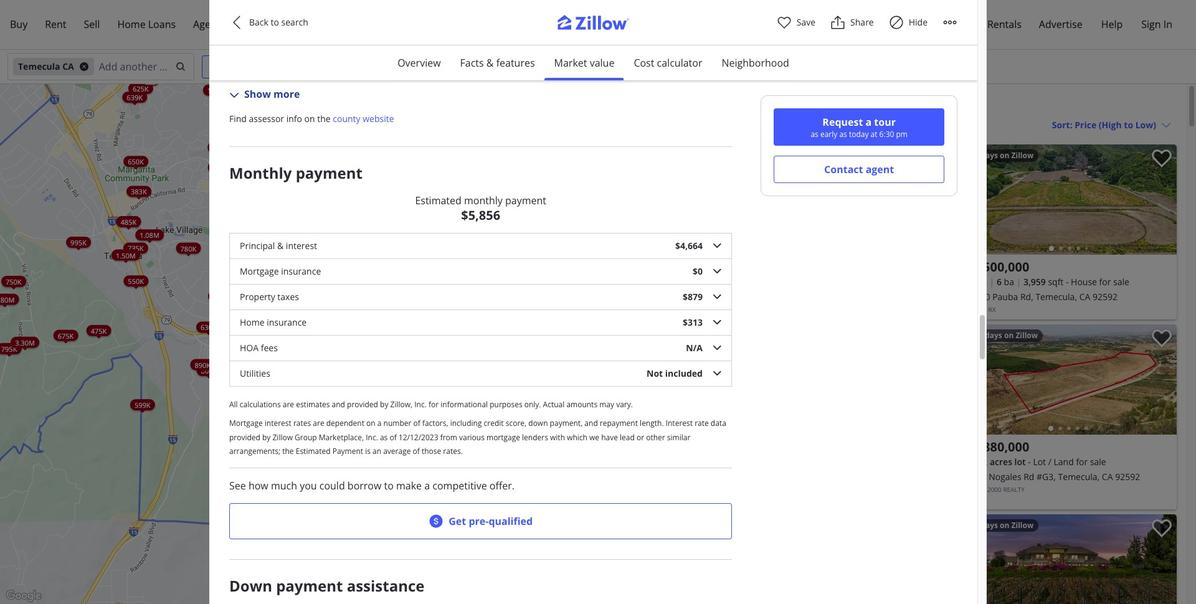 Task type: vqa. For each thing, say whether or not it's contained in the screenshot.
499k to the top
no



Task type: locate. For each thing, give the bounding box(es) containing it.
on right 68
[[1000, 520, 1010, 531]]

0 vertical spatial 790k link
[[332, 425, 357, 436]]

$4,664
[[675, 240, 703, 252]]

1 horizontal spatial home
[[240, 316, 265, 328]]

0 horizontal spatial 875k link
[[332, 384, 356, 395]]

on for 68
[[1000, 520, 1010, 531]]

1 horizontal spatial 650k
[[343, 283, 359, 292]]

0 vertical spatial 639k link
[[122, 91, 147, 103]]

& inside button
[[487, 56, 494, 70]]

724k
[[218, 364, 234, 373]]

0 vertical spatial 800k
[[262, 87, 278, 97]]

chevron down image
[[543, 62, 553, 72], [618, 62, 628, 72], [1162, 120, 1172, 130], [713, 318, 722, 327], [713, 369, 722, 378]]

1 horizontal spatial temecula
[[742, 96, 800, 113]]

780k
[[268, 159, 284, 169], [180, 243, 196, 253]]

save this home button
[[921, 145, 956, 179], [1142, 145, 1177, 179], [1142, 325, 1177, 360], [1142, 515, 1177, 550]]

find
[[229, 113, 247, 124]]

on right dependent
[[366, 418, 376, 429]]

1.86m
[[377, 148, 397, 157]]

provided up arrangements;
[[229, 432, 260, 443]]

550k link down '735k' in the top of the page
[[124, 275, 148, 286]]

875k link up 1.10m link
[[401, 304, 425, 315]]

0 horizontal spatial for
[[429, 399, 439, 410]]

link
[[215, 124, 245, 141], [345, 233, 375, 250]]

provided down the 595k link
[[347, 399, 378, 410]]

1 vertical spatial 92592
[[1115, 471, 1140, 483]]

630k
[[201, 322, 217, 332]]

0 vertical spatial are
[[283, 399, 294, 410]]

on inside mortgage interest rates are dependent on a number of factors, including credit score, down payment, and repayment length. interest rate data provided by zillow group marketplace, inc. as of
[[366, 418, 376, 429]]

1 vertical spatial a
[[377, 418, 382, 429]]

550k down '735k' in the top of the page
[[128, 276, 144, 286]]

of down 12/12/2023 on the bottom left of the page
[[413, 446, 420, 457]]

3d tour 540k
[[227, 344, 250, 358]]

for right 275k
[[429, 399, 439, 410]]

1.50m for left the 1.50m link
[[116, 250, 136, 260]]

0 vertical spatial 639k
[[127, 92, 143, 102]]

inc. right the zillow,
[[415, 399, 427, 410]]

995k link
[[66, 237, 91, 248]]

700k link
[[303, 479, 328, 490]]

595k
[[355, 387, 371, 396]]

3d tour link
[[349, 229, 382, 246], [347, 360, 377, 377]]

0 horizontal spatial temecula
[[18, 60, 60, 72]]

zillow right 80
[[790, 150, 812, 161]]

1 horizontal spatial to
[[384, 479, 394, 493]]

1 horizontal spatial 800k
[[262, 87, 278, 97]]

mortgage for mortgage interest rates are dependent on a number of factors, including credit score, down payment, and repayment length. interest rate data provided by zillow group marketplace, inc. as of
[[229, 418, 263, 429]]

days right 80
[[759, 150, 777, 161]]

41
[[971, 150, 979, 161]]

1 horizontal spatial estimated
[[415, 194, 462, 207]]

550k down 799k
[[297, 283, 313, 292]]

main navigation
[[0, 0, 1196, 50]]

ca inside 0 los nogales rd #g3, temecula, ca 92592 remax 2000 realty
[[1102, 471, 1113, 483]]

875k for 875k link to the bottom
[[336, 385, 352, 394]]

chevron down image right $0
[[713, 267, 722, 276]]

980k 995k
[[70, 233, 607, 247]]

chevron down image
[[229, 90, 239, 100], [713, 241, 722, 251], [713, 267, 722, 276], [713, 292, 722, 302], [713, 344, 722, 353]]

1 vertical spatial 780k
[[180, 243, 196, 253]]

realty down nogales
[[1003, 485, 1025, 494]]

1 vertical spatial 625k link
[[253, 256, 278, 267]]

1.25m
[[456, 146, 475, 156]]

565k
[[270, 315, 286, 324]]

1.50m link down 1.08m link
[[112, 249, 140, 260]]

3d up 759k
[[361, 231, 366, 236]]

1 horizontal spatial 825k
[[401, 303, 417, 312]]

temecula left remove tag image
[[18, 60, 60, 72]]

1 vertical spatial estimated
[[296, 446, 331, 457]]

back to search link
[[229, 15, 323, 30]]

790k right 700k
[[325, 487, 341, 497]]

chevron left image inside property images, use arrow keys to navigate, image 1 of 41 group
[[967, 192, 982, 207]]

0 vertical spatial 625k
[[133, 83, 149, 93]]

3d left '569k'
[[231, 344, 236, 349]]

tour inside 3d tour 724k
[[229, 358, 241, 364]]

as left early
[[811, 129, 819, 140]]

interest
[[286, 240, 317, 252], [265, 418, 292, 429]]

0 vertical spatial sale
[[1114, 276, 1130, 288]]

0 vertical spatial 92592
[[1093, 291, 1118, 303]]

0 vertical spatial -
[[1066, 276, 1069, 288]]

new inside new 615k
[[271, 236, 281, 241]]

475k
[[91, 326, 107, 335]]

days right 490 in the right bottom of the page
[[985, 330, 1003, 341]]

0 vertical spatial &
[[487, 56, 494, 70]]

650k link up the 383k
[[123, 156, 148, 167]]

0 horizontal spatial 625k link
[[128, 83, 153, 94]]

0 vertical spatial to
[[271, 16, 279, 28]]

3d inside "3d tour 785k"
[[336, 403, 342, 408]]

manage
[[948, 17, 985, 31]]

3d for 785k
[[336, 403, 342, 408]]

3d tour 780k
[[268, 154, 291, 169]]

1 vertical spatial for
[[429, 399, 439, 410]]

1 vertical spatial &
[[277, 240, 284, 252]]

show more button
[[229, 86, 300, 101]]

home for home loans
[[117, 17, 146, 31]]

790k
[[336, 426, 352, 435], [325, 487, 341, 497]]

chevron down image left "show" on the left of the page
[[229, 90, 239, 100]]

tour for 724k
[[229, 358, 241, 364]]

3d tour link up 759k
[[349, 229, 382, 246]]

units right 2
[[631, 492, 647, 502]]

& up 600k link
[[277, 240, 284, 252]]

facts
[[460, 56, 484, 70]]

payment inside estimated monthly payment $5,856
[[505, 194, 546, 207]]

mortgage inside mortgage interest rates are dependent on a number of factors, including credit score, down payment, and repayment length. interest rate data provided by zillow group marketplace, inc. as of
[[229, 418, 263, 429]]

875k for the topmost 875k link
[[405, 305, 421, 314]]

tour inside the 3d tour 540k
[[237, 344, 250, 349]]

on right 490 in the right bottom of the page
[[1004, 330, 1014, 341]]

$9,500,000
[[966, 259, 1030, 275]]

new for 615k
[[271, 236, 281, 241]]

advertise
[[1039, 17, 1083, 31]]

new down '799k' link
[[316, 280, 326, 285]]

1 horizontal spatial for
[[1076, 456, 1088, 468]]

3d inside the 3d tour 540k
[[231, 344, 236, 349]]

1 vertical spatial temecula
[[742, 96, 800, 113]]

3d up 798k
[[336, 403, 342, 408]]

property images, use arrow keys to navigate, image 1 of 21 group
[[739, 145, 956, 255]]

chevron down image right the $4,664
[[713, 241, 722, 251]]

39100 pauba rd, temecula, ca 92592 image
[[961, 145, 1177, 255]]

payment right down
[[276, 576, 343, 596]]

2.85m
[[396, 189, 415, 198]]

0 horizontal spatial estimated
[[296, 446, 331, 457]]

3d right 890k link
[[222, 358, 228, 364]]

property images, use arrow keys to navigate, image 1 of 69 group
[[961, 515, 1177, 604]]

repayment
[[600, 418, 638, 429]]

2 horizontal spatial as
[[840, 129, 847, 140]]

of inside the from various mortgage lenders with which we have lead or other similar arrangements; the estimated payment is an average of those rates.
[[413, 446, 420, 457]]

chevron right image for $5,880,000
[[1156, 372, 1171, 387]]

1 vertical spatial 795k link
[[0, 343, 21, 354]]

1 horizontal spatial 800k link
[[258, 87, 283, 98]]

chevron left image inside property images, use arrow keys to navigate, image 1 of 21 group
[[745, 192, 760, 207]]

ca left remove tag image
[[62, 60, 74, 72]]

a inside request a tour as early as today at 6:30 pm
[[866, 115, 872, 129]]

80 days on zillow
[[749, 150, 812, 161]]

3d inside 3d tour 780k
[[272, 154, 278, 160]]

0 horizontal spatial are
[[283, 399, 294, 410]]

840k
[[406, 309, 422, 319]]

a left number
[[377, 418, 382, 429]]

on right 80
[[779, 150, 788, 161]]

filters element
[[0, 50, 1196, 84]]

sale up '0 los nogales rd #g3, temecula, ca 92592' link
[[1090, 456, 1107, 468]]

zillow left group in the left bottom of the page
[[273, 432, 293, 443]]

chevron right image
[[934, 192, 949, 207], [1156, 192, 1171, 207], [1156, 372, 1171, 387]]

650k link down 725k
[[339, 282, 364, 293]]

1 vertical spatial link
[[345, 233, 375, 250]]

for right 'house'
[[1100, 276, 1111, 288]]

temecula ca
[[18, 60, 74, 72]]

not included
[[647, 368, 703, 379]]

0 vertical spatial 1.50m link
[[203, 84, 232, 96]]

3d tour link up 595k on the left
[[347, 360, 377, 377]]

for right land
[[1076, 456, 1088, 468]]

inc. up is
[[366, 432, 378, 443]]

temecula, down the sqft
[[1036, 291, 1077, 303]]

nogales
[[989, 471, 1022, 483]]

875k up 899k link
[[336, 385, 352, 394]]

rentals
[[988, 17, 1022, 31]]

1 vertical spatial by
[[262, 432, 271, 443]]

number
[[384, 418, 412, 429]]

2 vertical spatial for
[[1076, 456, 1088, 468]]

0 horizontal spatial 650k link
[[123, 156, 148, 167]]

2.25m link
[[355, 163, 383, 175]]

2022
[[229, 26, 252, 40]]

1.50m left "show" on the left of the page
[[207, 85, 227, 95]]

days for 80
[[759, 150, 777, 161]]

0
[[966, 471, 971, 483]]

3d for 780k
[[272, 154, 278, 160]]

chevron right image inside property images, use arrow keys to navigate, image 1 of 21 group
[[934, 192, 949, 207]]

the down the rates on the bottom left of the page
[[282, 446, 294, 457]]

temecula, inside 0 los nogales rd #g3, temecula, ca 92592 remax 2000 realty
[[1058, 471, 1100, 483]]

1 vertical spatial units
[[631, 492, 647, 502]]

ca down 'house'
[[1080, 291, 1091, 303]]

home up hoa
[[240, 316, 265, 328]]

875k up 1.10m link
[[405, 305, 421, 314]]

credit
[[484, 418, 504, 429]]

2 horizontal spatial 1.50m link
[[256, 303, 284, 314]]

lot
[[1033, 456, 1046, 468]]

0 vertical spatial 790k
[[336, 426, 352, 435]]

chevron down image inside 'show more' button
[[229, 90, 239, 100]]

1 vertical spatial the
[[282, 446, 294, 457]]

490 days on zillow
[[971, 330, 1038, 341]]

chevron down image right $879 at the right
[[713, 292, 722, 302]]

0 horizontal spatial sale
[[1090, 456, 1107, 468]]

0 horizontal spatial 825k
[[268, 87, 284, 96]]

780k up the 1.90m link at the left
[[268, 159, 284, 169]]

2 vertical spatial payment
[[276, 576, 343, 596]]

1.90m
[[285, 183, 305, 193]]

mortgage down all
[[229, 418, 263, 429]]

days right the 41
[[981, 150, 998, 161]]

800k
[[262, 87, 278, 97], [291, 281, 307, 290], [201, 366, 217, 375]]

save this home image
[[931, 150, 951, 168], [1152, 150, 1172, 168], [1152, 330, 1172, 348], [1152, 520, 1172, 538]]

tour for 1.08m
[[367, 231, 380, 236]]

neighborhood
[[722, 56, 789, 70]]

as up an
[[380, 432, 388, 443]]

1.50m link up find
[[203, 84, 232, 96]]

pre-
[[469, 515, 489, 528]]

550k for the right 550k link
[[297, 283, 313, 292]]

search
[[281, 16, 308, 28]]

realty down "39100"
[[966, 305, 987, 314]]

interest left 845k at left bottom
[[265, 418, 292, 429]]

699k
[[332, 327, 348, 336]]

639k link
[[122, 91, 147, 103], [271, 254, 296, 265]]

0 vertical spatial for
[[1100, 276, 1111, 288]]

795k
[[305, 236, 321, 246], [1, 344, 17, 353]]

payment for monthly payment
[[296, 163, 363, 183]]

680k link
[[264, 333, 289, 344]]

tour inside 3d tour 1.08m
[[367, 231, 380, 236]]

chevron left image down the 41
[[967, 192, 982, 207]]

$703,800 +35.3%
[[565, 26, 643, 40]]

new inside new 550k
[[316, 280, 326, 285]]

chevron right image inside property images, use arrow keys to navigate, image 1 of 41 group
[[1156, 192, 1171, 207]]

chevron left image
[[229, 15, 244, 30], [745, 192, 760, 207], [967, 192, 982, 207], [967, 562, 982, 577]]

main content
[[729, 84, 1187, 604]]

estimated down group in the left bottom of the page
[[296, 446, 331, 457]]

rd
[[1024, 471, 1035, 483]]

1 horizontal spatial 650k link
[[339, 282, 364, 293]]

home inside main navigation
[[117, 17, 146, 31]]

& for principal
[[277, 240, 284, 252]]

show
[[244, 87, 271, 101]]

635k link
[[248, 236, 273, 248], [287, 245, 311, 257]]

1 vertical spatial to
[[384, 479, 394, 493]]

1 vertical spatial 825k link
[[396, 302, 421, 313]]

1 vertical spatial -
[[1028, 456, 1031, 468]]

tour inside 3d tour 780k
[[279, 154, 291, 160]]

1 horizontal spatial and
[[585, 418, 598, 429]]

650k for the bottom 650k link
[[343, 283, 359, 292]]

zillow for 80 days on zillow
[[790, 150, 812, 161]]

chevron down image for $4,664
[[713, 241, 722, 251]]

marketplace,
[[319, 432, 364, 443]]

0 horizontal spatial 795k link
[[0, 343, 21, 354]]

1 vertical spatial temecula,
[[1058, 471, 1100, 483]]

0 vertical spatial provided
[[347, 399, 378, 410]]

mortgage
[[487, 432, 520, 443]]

0 vertical spatial a
[[866, 115, 872, 129]]

heart image
[[777, 15, 792, 30]]

as right early
[[840, 129, 847, 140]]

2 horizontal spatial 550k link
[[292, 282, 317, 293]]

map region
[[0, 47, 887, 604]]

units right 4
[[234, 147, 249, 157]]

825k for right 825k link
[[401, 303, 417, 312]]

3d inside 3d tour 724k
[[222, 358, 228, 364]]

0 vertical spatial mortgage
[[240, 265, 279, 277]]

- inside $5,880,000 48.52 acres lot - lot / land for sale
[[1028, 456, 1031, 468]]

temecula,
[[1036, 291, 1077, 303], [1058, 471, 1100, 483]]

a left tour
[[866, 115, 872, 129]]

0 horizontal spatial 625k
[[133, 83, 149, 93]]

interest up 590k
[[286, 240, 317, 252]]

days for 68
[[981, 520, 998, 531]]

google image
[[3, 588, 44, 604]]

ca inside 39100 pauba rd, temecula, ca 92592 realty rx
[[1080, 291, 1091, 303]]

550k inside new 550k
[[304, 285, 319, 294]]

of
[[413, 418, 420, 429], [390, 432, 397, 443], [413, 446, 420, 457]]

0 horizontal spatial 795k
[[1, 344, 17, 353]]

875k link up 899k
[[332, 384, 356, 395]]

new up 600k
[[271, 236, 281, 241]]

3d
[[237, 142, 243, 148], [272, 154, 278, 160], [361, 231, 366, 236], [231, 344, 236, 349], [222, 358, 228, 364], [355, 361, 361, 367], [336, 403, 342, 408]]

on right the 41
[[1000, 150, 1010, 161]]

and
[[332, 399, 345, 410], [585, 418, 598, 429]]

on for 490
[[1004, 330, 1014, 341]]

1 vertical spatial new
[[316, 280, 326, 285]]

days right 68
[[981, 520, 998, 531]]

1 horizontal spatial 1.50m link
[[203, 84, 232, 96]]

/
[[1049, 456, 1052, 468]]

temecula inside filters element
[[18, 60, 60, 72]]

0 horizontal spatial 1.50m
[[116, 250, 136, 260]]

dependent
[[326, 418, 365, 429]]

650k down 725k
[[343, 283, 359, 292]]

temecula ca luxury homes
[[742, 96, 909, 113]]

tour inside "3d tour 785k"
[[343, 403, 355, 408]]

550k for the middle 550k link
[[234, 357, 250, 367]]

650k for the leftmost 650k link
[[128, 157, 144, 166]]

1.50m link up 565k link
[[256, 303, 284, 314]]

temecula up results
[[742, 96, 800, 113]]

home left loans
[[117, 17, 146, 31]]

chevron down image right n/a
[[713, 344, 722, 353]]

- right the sqft
[[1066, 276, 1069, 288]]

1 vertical spatial realty
[[1003, 485, 1025, 494]]

by left the zillow,
[[380, 399, 388, 410]]

0 vertical spatial units
[[234, 147, 249, 157]]

0 horizontal spatial &
[[277, 240, 284, 252]]

1 vertical spatial and
[[585, 418, 598, 429]]

ca inside filters element
[[62, 60, 74, 72]]

0 horizontal spatial 875k
[[336, 385, 352, 394]]

zillow right 68
[[1012, 520, 1034, 531]]

780k inside 3d tour 780k
[[268, 159, 284, 169]]

550k link down 569k link
[[230, 356, 254, 368]]

3d inside 3d tour 1.08m
[[361, 231, 366, 236]]

to left make
[[384, 479, 394, 493]]

and inside mortgage interest rates are dependent on a number of factors, including credit score, down payment, and repayment length. interest rate data provided by zillow group marketplace, inc. as of
[[585, 418, 598, 429]]

670k
[[261, 323, 277, 333]]

595k 599k
[[135, 387, 371, 409]]

plus image
[[699, 542, 712, 555]]

n/a
[[686, 342, 703, 354]]

675k link
[[53, 330, 78, 341]]

for
[[1100, 276, 1111, 288], [429, 399, 439, 410], [1076, 456, 1088, 468]]

link up 180k 3d tour 4 units
[[215, 124, 245, 141]]

sale right 'house'
[[1114, 276, 1130, 288]]

sell
[[84, 17, 100, 31]]

3d up monthly
[[272, 154, 278, 160]]

1.50m for the bottom the 1.50m link
[[260, 303, 280, 313]]

0 vertical spatial inc.
[[415, 399, 427, 410]]

9.50m
[[573, 302, 593, 311]]

550k down 569k link
[[234, 357, 250, 367]]

1 vertical spatial are
[[313, 418, 324, 429]]

ca right #g3,
[[1102, 471, 1113, 483]]

down
[[529, 418, 548, 429]]

& for facts
[[487, 56, 494, 70]]

show more
[[244, 87, 300, 101]]

1 horizontal spatial the
[[317, 113, 331, 124]]

1 vertical spatial sale
[[1090, 456, 1107, 468]]

chevron left image down 80
[[745, 192, 760, 207]]

795k link
[[301, 235, 326, 247], [0, 343, 21, 354]]

are inside mortgage interest rates are dependent on a number of factors, including credit score, down payment, and repayment length. interest rate data provided by zillow group marketplace, inc. as of
[[313, 418, 324, 429]]

main content containing temecula ca luxury homes
[[729, 84, 1187, 604]]

temecula inside main content
[[742, 96, 800, 113]]

1 horizontal spatial are
[[313, 418, 324, 429]]

1 horizontal spatial 875k
[[405, 305, 421, 314]]

625k link
[[128, 83, 153, 94], [253, 256, 278, 267]]

the
[[317, 113, 331, 124], [282, 446, 294, 457]]

671k link
[[364, 355, 389, 367]]

payment up 1.90m at top left
[[296, 163, 363, 183]]

1.50m down 1.08m link
[[116, 250, 136, 260]]

0 vertical spatial 780k
[[268, 159, 284, 169]]

671k
[[369, 356, 384, 366]]

799k
[[301, 257, 317, 267]]

tour
[[244, 142, 256, 148], [279, 154, 291, 160], [367, 231, 380, 236], [237, 344, 250, 349], [229, 358, 241, 364], [362, 361, 374, 367], [343, 403, 355, 408]]

0 vertical spatial estimated
[[415, 194, 462, 207]]

0 vertical spatial new
[[271, 236, 281, 241]]

1 horizontal spatial 639k
[[276, 255, 292, 264]]

county
[[333, 113, 361, 124]]

property images, use arrow keys to navigate, image 1 of 41 group
[[961, 145, 1177, 258]]

2 horizontal spatial a
[[866, 115, 872, 129]]

chevron down image for $879
[[713, 292, 722, 302]]

property images, use arrow keys to navigate, image 1 of 5 group
[[961, 325, 1177, 438]]

sign in
[[1142, 17, 1173, 31]]

finder
[[223, 17, 251, 31]]

3d right 4
[[237, 142, 243, 148]]

1.90m link
[[281, 183, 309, 194]]

0 vertical spatial link
[[215, 124, 245, 141]]

650k up the 383k
[[128, 157, 144, 166]]

of up average at bottom left
[[390, 432, 397, 443]]

zillow for 490 days on zillow
[[1016, 330, 1038, 341]]

zillow right the 41
[[1012, 150, 1034, 161]]

tour for 780k
[[279, 154, 291, 160]]

600k link
[[263, 252, 287, 263]]

0 vertical spatial home
[[117, 17, 146, 31]]

790k link right the you
[[320, 487, 345, 498]]

1 vertical spatial 875k
[[336, 385, 352, 394]]

link up 725k link
[[345, 233, 375, 250]]

590k
[[287, 252, 303, 261]]

a right make
[[425, 479, 430, 493]]

payment right monthly on the left of page
[[505, 194, 546, 207]]

825k
[[268, 87, 284, 96], [401, 303, 417, 312]]

mortgage for mortgage insurance
[[240, 265, 279, 277]]

chevron left image down 68
[[967, 562, 982, 577]]

1 vertical spatial 1.50m link
[[112, 249, 140, 260]]

by up arrangements;
[[262, 432, 271, 443]]

635k for 635k link to the left
[[252, 237, 268, 247]]

2
[[626, 492, 630, 502]]

1 horizontal spatial 795k
[[305, 236, 321, 246]]



Task type: describe. For each thing, give the bounding box(es) containing it.
more image
[[943, 15, 958, 30]]

ca left luxury
[[803, 96, 819, 113]]

1 horizontal spatial -
[[1066, 276, 1069, 288]]

0 los nogales rd #g3, temecula, ca 92592 image
[[961, 325, 1177, 435]]

days for 41
[[981, 150, 998, 161]]

1 vertical spatial 650k link
[[339, 282, 364, 293]]

down
[[229, 576, 272, 596]]

68
[[971, 520, 979, 531]]

an
[[373, 446, 381, 457]]

1 horizontal spatial 639k link
[[271, 254, 296, 265]]

chevron down image for n/a
[[713, 344, 722, 353]]

180k 3d tour 4 units
[[220, 142, 256, 157]]

37028 de portola rd, temecula, ca 92592 image
[[961, 515, 1177, 604]]

0 vertical spatial 795k link
[[301, 235, 326, 247]]

property taxes
[[240, 291, 299, 303]]

zillow for 41 days on zillow
[[1012, 150, 1034, 161]]

700k
[[308, 480, 324, 489]]

0 horizontal spatial 639k link
[[122, 91, 147, 103]]

0 horizontal spatial 780k
[[180, 243, 196, 253]]

manage rentals link
[[939, 10, 1031, 39]]

$0
[[693, 265, 703, 277]]

a inside mortgage interest rates are dependent on a number of factors, including credit score, down payment, and repayment length. interest rate data provided by zillow group marketplace, inc. as of
[[377, 418, 382, 429]]

759k link
[[344, 248, 369, 259]]

3d for 540k
[[231, 344, 236, 349]]

850k link
[[334, 390, 364, 407]]

585k link
[[237, 384, 261, 396]]

cost
[[634, 56, 655, 70]]

remax
[[966, 485, 986, 494]]

website
[[363, 113, 394, 124]]

qualified
[[489, 515, 533, 528]]

0 vertical spatial 3d tour link
[[349, 229, 382, 246]]

900k link
[[251, 379, 276, 391]]

3d left 671k
[[355, 361, 361, 367]]

0 vertical spatial 825k link
[[263, 86, 288, 97]]

chevron left image for 68 days on zillow
[[967, 562, 982, 577]]

1 vertical spatial 790k
[[325, 487, 341, 497]]

from various mortgage lenders with which we have lead or other similar arrangements; the estimated payment is an average of those rates.
[[229, 432, 691, 457]]

on right info
[[304, 113, 315, 124]]

in
[[1164, 17, 1173, 31]]

1 horizontal spatial sale
[[1114, 276, 1130, 288]]

12/12/2023
[[399, 432, 438, 443]]

or
[[637, 432, 644, 443]]

get pre-qualified link
[[229, 503, 732, 540]]

599k link
[[130, 399, 155, 410]]

845k
[[294, 418, 310, 427]]

sale inside $5,880,000 48.52 acres lot - lot / land for sale
[[1090, 456, 1107, 468]]

home for home insurance
[[240, 316, 265, 328]]

inc. inside mortgage interest rates are dependent on a number of factors, including credit score, down payment, and repayment length. interest rate data provided by zillow group marketplace, inc. as of
[[366, 432, 378, 443]]

interest inside mortgage interest rates are dependent on a number of factors, including credit score, down payment, and repayment length. interest rate data provided by zillow group marketplace, inc. as of
[[265, 418, 292, 429]]

0 vertical spatial 795k
[[305, 236, 321, 246]]

temecula for temecula ca
[[18, 60, 60, 72]]

1 horizontal spatial 625k link
[[253, 256, 278, 267]]

6:30
[[880, 129, 894, 140]]

569k
[[239, 345, 255, 355]]

92592 inside 0 los nogales rd #g3, temecula, ca 92592 remax 2000 realty
[[1115, 471, 1140, 483]]

share image
[[831, 15, 846, 30]]

0 vertical spatial interest
[[286, 240, 317, 252]]

600k
[[267, 253, 283, 262]]

2 vertical spatial 800k
[[201, 366, 217, 375]]

0 horizontal spatial 550k link
[[124, 275, 148, 286]]

1.50m for topmost the 1.50m link
[[207, 85, 227, 95]]

640k
[[266, 113, 282, 122]]

today
[[849, 129, 869, 140]]

insurance for home insurance
[[267, 316, 307, 328]]

realty inside 39100 pauba rd, temecula, ca 92592 realty rx
[[966, 305, 987, 314]]

assistance
[[347, 576, 425, 596]]

1 vertical spatial 875k link
[[332, 384, 356, 395]]

1 vertical spatial 639k
[[276, 255, 292, 264]]

including
[[450, 418, 482, 429]]

informational
[[441, 399, 488, 410]]

contact agent button
[[774, 156, 945, 183]]

0 horizontal spatial link
[[215, 124, 245, 141]]

0 vertical spatial and
[[332, 399, 345, 410]]

buy link
[[1, 10, 36, 39]]

1 horizontal spatial provided
[[347, 399, 378, 410]]

1 vertical spatial 625k
[[258, 257, 274, 266]]

days for 490
[[985, 330, 1003, 341]]

3d for 1.08m
[[361, 231, 366, 236]]

realty inside 0 los nogales rd #g3, temecula, ca 92592 remax 2000 realty
[[1003, 485, 1025, 494]]

chevron left image left the back
[[229, 15, 244, 30]]

550k for the left 550k link
[[128, 276, 144, 286]]

facts & features button
[[450, 45, 545, 80]]

tour inside 180k 3d tour 4 units
[[244, 142, 256, 148]]

0 horizontal spatial to
[[271, 16, 279, 28]]

lenders
[[522, 432, 548, 443]]

0 vertical spatial of
[[413, 418, 420, 429]]

688k link
[[211, 161, 235, 172]]

0 los nogales rd #g3, temecula, ca 92592 remax 2000 realty
[[966, 471, 1140, 494]]

remove tag image
[[79, 62, 89, 72]]

chevron left image for 41 days on zillow
[[967, 192, 982, 207]]

2 horizontal spatial for
[[1100, 276, 1111, 288]]

635k for the right 635k link
[[291, 246, 307, 256]]

units inside 180k 3d tour 4 units
[[234, 147, 249, 157]]

2 horizontal spatial 800k link
[[287, 280, 312, 291]]

estimated inside the from various mortgage lenders with which we have lead or other similar arrangements; the estimated payment is an average of those rates.
[[296, 446, 331, 457]]

0 horizontal spatial 635k link
[[248, 236, 273, 248]]

agent
[[193, 17, 220, 31]]

zillow logo image
[[548, 15, 648, 37]]

loans
[[148, 17, 176, 31]]

neighborhood button
[[712, 45, 799, 80]]

new for 550k
[[316, 280, 326, 285]]

market value button
[[544, 45, 625, 80]]

1.25m link
[[451, 145, 480, 157]]

825k for the topmost 825k link
[[268, 87, 284, 96]]

the inside the from various mortgage lenders with which we have lead or other similar arrangements; the estimated payment is an average of those rates.
[[282, 446, 294, 457]]

request a tour as early as today at 6:30 pm
[[811, 115, 908, 140]]

hide image
[[889, 15, 904, 30]]

on for 80
[[779, 150, 788, 161]]

780k link
[[176, 242, 201, 254]]

overview button
[[388, 45, 451, 80]]

1 vertical spatial of
[[390, 432, 397, 443]]

750k
[[6, 277, 22, 286]]

580k
[[270, 317, 286, 326]]

599k
[[135, 400, 150, 409]]

zillow inside mortgage interest rates are dependent on a number of factors, including credit score, down payment, and repayment length. interest rate data provided by zillow group marketplace, inc. as of
[[273, 432, 293, 443]]

sign
[[1142, 17, 1161, 31]]

1 horizontal spatial a
[[425, 479, 430, 493]]

1.08m link
[[135, 229, 164, 240]]

los
[[973, 471, 987, 483]]

chevron right image
[[1156, 562, 1171, 577]]

info
[[286, 113, 302, 124]]

chevron left image for 80 days on zillow
[[745, 192, 760, 207]]

1 vertical spatial 795k
[[1, 344, 17, 353]]

5.88m
[[520, 82, 540, 91]]

2 units link
[[611, 491, 652, 502]]

1 horizontal spatial inc.
[[415, 399, 427, 410]]

by inside mortgage interest rates are dependent on a number of factors, including credit score, down payment, and repayment length. interest rate data provided by zillow group marketplace, inc. as of
[[262, 432, 271, 443]]

1 vertical spatial 3d tour link
[[347, 360, 377, 377]]

3d tour 785k
[[332, 403, 355, 417]]

0 horizontal spatial 800k link
[[197, 365, 221, 376]]

offer.
[[490, 479, 515, 493]]

bds
[[973, 276, 988, 288]]

group
[[295, 432, 317, 443]]

1 horizontal spatial 550k link
[[230, 356, 254, 368]]

temecula for temecula ca luxury homes
[[742, 96, 800, 113]]

clear field image
[[174, 62, 184, 72]]

zillow for 68 days on zillow
[[1012, 520, 1034, 531]]

purposes
[[490, 399, 523, 410]]

mortgage interest rates are dependent on a number of factors, including credit score, down payment, and repayment length. interest rate data provided by zillow group marketplace, inc. as of
[[229, 418, 726, 443]]

temecula, inside 39100 pauba rd, temecula, ca 92592 realty rx
[[1036, 291, 1077, 303]]

house
[[1071, 276, 1097, 288]]

average
[[383, 446, 411, 457]]

acres
[[990, 456, 1013, 468]]

chevron right image for $9,500,000
[[1156, 192, 1171, 207]]

585k
[[241, 385, 257, 395]]

0 horizontal spatial 1.50m link
[[112, 249, 140, 260]]

3.30m
[[15, 338, 35, 347]]

search image
[[176, 62, 186, 72]]

payment for down payment assistance
[[276, 576, 343, 596]]

chevron down image for $0
[[713, 267, 722, 276]]

1 horizontal spatial 635k link
[[287, 245, 311, 257]]

2 units
[[626, 492, 647, 502]]

insurance for mortgage insurance
[[281, 265, 321, 277]]

850k
[[339, 397, 355, 406]]

1 horizontal spatial link
[[345, 233, 375, 250]]

only.
[[525, 399, 541, 410]]

2000
[[988, 485, 1002, 494]]

results
[[759, 118, 787, 130]]

36400 de portola rd, temecula, ca 92592 image
[[739, 145, 956, 255]]

chevron left image
[[967, 372, 982, 387]]

on for 41
[[1000, 150, 1010, 161]]

3d for 724k
[[222, 358, 228, 364]]

383k
[[131, 187, 147, 196]]

rate
[[695, 418, 709, 429]]

670k link
[[257, 322, 281, 334]]

skip link list tab list
[[388, 45, 799, 81]]

1 horizontal spatial units
[[631, 492, 647, 502]]

lot
[[1015, 456, 1026, 468]]

3d inside 180k 3d tour 4 units
[[237, 142, 243, 148]]

estimated inside estimated monthly payment $5,856
[[415, 194, 462, 207]]

provided inside mortgage interest rates are dependent on a number of factors, including credit score, down payment, and repayment length. interest rate data provided by zillow group marketplace, inc. as of
[[229, 432, 260, 443]]

hide
[[909, 16, 928, 28]]

+1.2%
[[431, 54, 459, 68]]

1 vertical spatial 790k link
[[320, 487, 345, 498]]

as inside mortgage interest rates are dependent on a number of factors, including credit score, down payment, and repayment length. interest rate data provided by zillow group marketplace, inc. as of
[[380, 432, 388, 443]]

2 vertical spatial 1.50m link
[[256, 303, 284, 314]]

0 vertical spatial 875k link
[[401, 304, 425, 315]]

900k
[[255, 380, 271, 390]]

68 days on zillow
[[971, 520, 1034, 531]]

92592 inside 39100 pauba rd, temecula, ca 92592 realty rx
[[1093, 291, 1118, 303]]

565k link
[[266, 314, 290, 325]]

1 horizontal spatial 825k link
[[396, 302, 421, 313]]

tour for 540k
[[237, 344, 250, 349]]

calculations
[[240, 399, 281, 410]]

0 horizontal spatial 639k
[[127, 92, 143, 102]]

790k 790k
[[325, 426, 352, 497]]

at
[[871, 129, 878, 140]]

dollar sign image
[[429, 514, 444, 529]]

tour for 785k
[[343, 403, 355, 408]]

1 horizontal spatial by
[[380, 399, 388, 410]]

3d tour 724k
[[218, 358, 241, 373]]

for inside $5,880,000 48.52 acres lot - lot / land for sale
[[1076, 456, 1088, 468]]

2 horizontal spatial 800k
[[291, 281, 307, 290]]

length.
[[640, 418, 664, 429]]

pm
[[896, 129, 908, 140]]

39100 pauba rd, temecula, ca 92592 link
[[966, 290, 1172, 305]]

1 horizontal spatial as
[[811, 129, 819, 140]]



